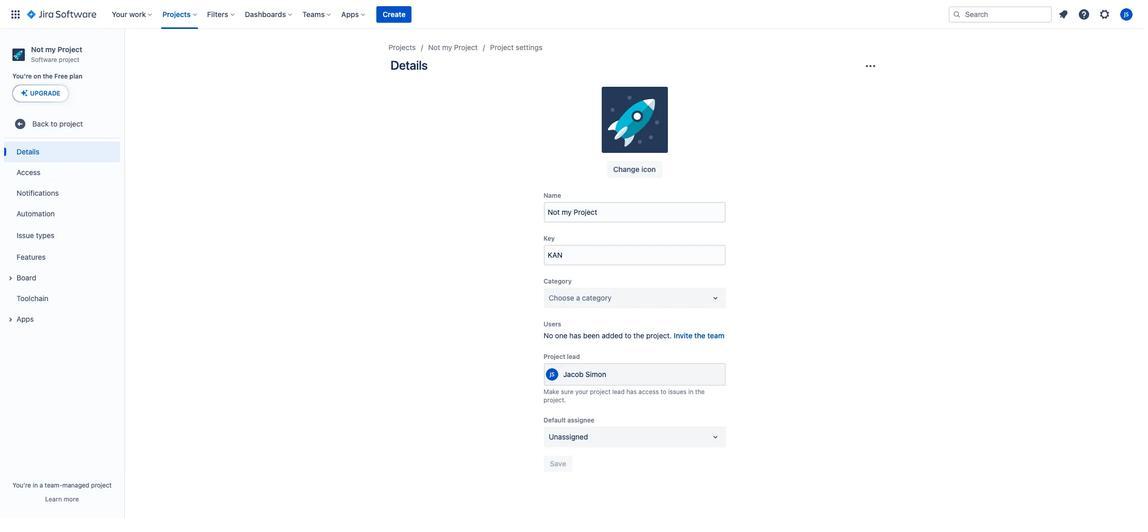 Task type: locate. For each thing, give the bounding box(es) containing it.
1 vertical spatial in
[[33, 482, 38, 490]]

no
[[544, 331, 553, 340]]

project down primary element
[[454, 43, 478, 52]]

0 horizontal spatial my
[[45, 45, 56, 54]]

learn
[[45, 496, 62, 504]]

jira software image
[[27, 8, 96, 20], [27, 8, 96, 20]]

not for not my project software project
[[31, 45, 43, 54]]

projects
[[162, 10, 191, 18], [389, 43, 416, 52]]

lead left access
[[612, 388, 625, 396]]

sidebar navigation image
[[113, 41, 135, 62]]

expand image
[[4, 273, 17, 285], [4, 314, 17, 326]]

group
[[4, 139, 120, 333]]

details up access
[[17, 147, 39, 156]]

1 horizontal spatial project.
[[646, 331, 672, 340]]

project
[[59, 56, 79, 63], [59, 119, 83, 128], [590, 388, 611, 396], [91, 482, 112, 490]]

users element
[[544, 331, 726, 341]]

learn more button
[[45, 496, 79, 504]]

not
[[428, 43, 440, 52], [31, 45, 43, 54]]

1 vertical spatial details
[[17, 147, 39, 156]]

choose
[[549, 294, 574, 302]]

0 vertical spatial you're
[[12, 72, 32, 80]]

0 horizontal spatial apps
[[17, 315, 34, 324]]

0 horizontal spatial to
[[51, 119, 57, 128]]

project inside not my project software project
[[58, 45, 82, 54]]

default assignee
[[544, 417, 594, 424]]

0 vertical spatial details
[[391, 58, 428, 72]]

make
[[544, 388, 559, 396]]

automation link
[[4, 204, 120, 225]]

features
[[17, 253, 46, 262]]

2 expand image from the top
[[4, 314, 17, 326]]

name
[[544, 192, 561, 200]]

project. down make
[[544, 397, 566, 404]]

simon
[[585, 370, 606, 379]]

a right the choose
[[576, 294, 580, 302]]

team
[[707, 331, 725, 340]]

on
[[34, 72, 41, 80]]

teams
[[303, 10, 325, 18]]

to right "back"
[[51, 119, 57, 128]]

2 you're from the top
[[12, 482, 31, 490]]

1 vertical spatial project.
[[544, 397, 566, 404]]

Key field
[[545, 246, 725, 265]]

1 horizontal spatial lead
[[612, 388, 625, 396]]

1 vertical spatial you're
[[12, 482, 31, 490]]

you're
[[12, 72, 32, 80], [12, 482, 31, 490]]

2 horizontal spatial to
[[661, 388, 667, 396]]

to inside make sure your project lead has access to issues in the project.
[[661, 388, 667, 396]]

filters button
[[204, 6, 239, 22]]

my down primary element
[[442, 43, 452, 52]]

1 horizontal spatial apps
[[341, 10, 359, 18]]

0 horizontal spatial lead
[[567, 353, 580, 361]]

0 vertical spatial projects
[[162, 10, 191, 18]]

0 vertical spatial expand image
[[4, 273, 17, 285]]

settings image
[[1099, 8, 1111, 20]]

1 horizontal spatial my
[[442, 43, 452, 52]]

has inside make sure your project lead has access to issues in the project.
[[626, 388, 637, 396]]

0 horizontal spatial a
[[40, 482, 43, 490]]

2 vertical spatial to
[[661, 388, 667, 396]]

toolchain link
[[4, 289, 120, 309]]

0 vertical spatial to
[[51, 119, 57, 128]]

help image
[[1078, 8, 1090, 20]]

banner
[[0, 0, 1145, 29]]

0 vertical spatial in
[[688, 388, 694, 396]]

open image
[[709, 292, 721, 304]]

jacob simon image
[[546, 369, 558, 381]]

1 vertical spatial expand image
[[4, 314, 17, 326]]

upgrade
[[30, 90, 60, 97]]

my
[[442, 43, 452, 52], [45, 45, 56, 54]]

lead
[[567, 353, 580, 361], [612, 388, 625, 396]]

users
[[544, 321, 561, 328]]

my up software
[[45, 45, 56, 54]]

expand image down toolchain
[[4, 314, 17, 326]]

create
[[383, 10, 406, 18]]

projects right work
[[162, 10, 191, 18]]

0 vertical spatial apps
[[341, 10, 359, 18]]

dashboards button
[[242, 6, 296, 22]]

1 expand image from the top
[[4, 273, 17, 285]]

has inside users no one has been added to the project. invite the team
[[569, 331, 581, 340]]

apps
[[341, 10, 359, 18], [17, 315, 34, 324]]

open image
[[709, 431, 721, 444]]

1 vertical spatial projects
[[389, 43, 416, 52]]

0 horizontal spatial details
[[17, 147, 39, 156]]

0 horizontal spatial projects
[[162, 10, 191, 18]]

issue
[[17, 231, 34, 240]]

banner containing your work
[[0, 0, 1145, 29]]

managed
[[62, 482, 89, 490]]

has right one
[[569, 331, 581, 340]]

1 horizontal spatial in
[[688, 388, 694, 396]]

1 vertical spatial to
[[625, 331, 632, 340]]

expand image inside "board" button
[[4, 273, 17, 285]]

Search field
[[949, 6, 1052, 22]]

expand image inside apps button
[[4, 314, 17, 326]]

expand image up toolchain
[[4, 273, 17, 285]]

default
[[544, 417, 566, 424]]

category
[[582, 294, 612, 302]]

jacob
[[563, 370, 584, 379]]

category
[[544, 278, 572, 285]]

1 vertical spatial has
[[626, 388, 637, 396]]

has
[[569, 331, 581, 340], [626, 388, 637, 396]]

work
[[129, 10, 146, 18]]

0 horizontal spatial not
[[31, 45, 43, 54]]

0 vertical spatial lead
[[567, 353, 580, 361]]

lead up the 'jacob'
[[567, 353, 580, 361]]

the right on
[[43, 72, 53, 80]]

project down simon in the bottom right of the page
[[590, 388, 611, 396]]

apps right teams popup button
[[341, 10, 359, 18]]

create button
[[377, 6, 412, 22]]

to left issues on the right
[[661, 388, 667, 396]]

1 you're from the top
[[12, 72, 32, 80]]

expand image for apps
[[4, 314, 17, 326]]

not inside not my project software project
[[31, 45, 43, 54]]

not right projects link
[[428, 43, 440, 52]]

added
[[602, 331, 623, 340]]

0 horizontal spatial project.
[[544, 397, 566, 404]]

you're left on
[[12, 72, 32, 80]]

project up plan
[[59, 56, 79, 63]]

details inside group
[[17, 147, 39, 156]]

details down projects link
[[391, 58, 428, 72]]

teams button
[[299, 6, 335, 22]]

features link
[[4, 247, 120, 268]]

1 vertical spatial lead
[[612, 388, 625, 396]]

the
[[43, 72, 53, 80], [633, 331, 644, 340], [694, 331, 706, 340], [695, 388, 705, 396]]

search image
[[953, 10, 961, 18]]

the right issues on the right
[[695, 388, 705, 396]]

a
[[576, 294, 580, 302], [40, 482, 43, 490]]

project up plan
[[58, 45, 82, 54]]

to inside users no one has been added to the project. invite the team
[[625, 331, 632, 340]]

1 horizontal spatial projects
[[389, 43, 416, 52]]

projects link
[[389, 41, 416, 54]]

plan
[[69, 72, 82, 80]]

1 vertical spatial apps
[[17, 315, 34, 324]]

has left access
[[626, 388, 637, 396]]

board button
[[4, 268, 120, 289]]

you're for you're on the free plan
[[12, 72, 32, 80]]

in right issues on the right
[[688, 388, 694, 396]]

projects down create button
[[389, 43, 416, 52]]

group containing details
[[4, 139, 120, 333]]

project
[[454, 43, 478, 52], [490, 43, 514, 52], [58, 45, 82, 54], [544, 353, 565, 361]]

you're left team-
[[12, 482, 31, 490]]

automation
[[17, 209, 55, 218]]

project up jacob simon image
[[544, 353, 565, 361]]

details
[[391, 58, 428, 72], [17, 147, 39, 156]]

1 horizontal spatial to
[[625, 331, 632, 340]]

Default assignee text field
[[549, 432, 551, 443]]

projects inside projects popup button
[[162, 10, 191, 18]]

primary element
[[6, 0, 949, 29]]

my inside not my project software project
[[45, 45, 56, 54]]

toolchain
[[17, 294, 48, 303]]

0 vertical spatial a
[[576, 294, 580, 302]]

in inside make sure your project lead has access to issues in the project.
[[688, 388, 694, 396]]

apps down toolchain
[[17, 315, 34, 324]]

Name field
[[545, 203, 725, 222]]

project inside make sure your project lead has access to issues in the project.
[[590, 388, 611, 396]]

to right added
[[625, 331, 632, 340]]

in left team-
[[33, 482, 38, 490]]

1 horizontal spatial not
[[428, 43, 440, 52]]

0 vertical spatial has
[[569, 331, 581, 340]]

types
[[36, 231, 54, 240]]

1 horizontal spatial details
[[391, 58, 428, 72]]

board
[[17, 273, 36, 282]]

0 vertical spatial project.
[[646, 331, 672, 340]]

projects for projects popup button
[[162, 10, 191, 18]]

1 horizontal spatial has
[[626, 388, 637, 396]]

back to project link
[[4, 114, 120, 135]]

to
[[51, 119, 57, 128], [625, 331, 632, 340], [661, 388, 667, 396]]

a left team-
[[40, 482, 43, 490]]

project right managed
[[91, 482, 112, 490]]

dashboards
[[245, 10, 286, 18]]

project.
[[646, 331, 672, 340], [544, 397, 566, 404]]

0 horizontal spatial has
[[569, 331, 581, 340]]

expand image for board
[[4, 273, 17, 285]]

issue types link
[[4, 225, 120, 247]]

apps button
[[4, 309, 120, 330]]

notifications image
[[1057, 8, 1070, 20]]

project. left invite
[[646, 331, 672, 340]]

in
[[688, 388, 694, 396], [33, 482, 38, 490]]

been
[[583, 331, 600, 340]]

not up software
[[31, 45, 43, 54]]

back to project
[[32, 119, 83, 128]]



Task type: vqa. For each thing, say whether or not it's contained in the screenshot.
managed
yes



Task type: describe. For each thing, give the bounding box(es) containing it.
issues
[[668, 388, 687, 396]]

unassigned
[[549, 433, 588, 441]]

more image
[[864, 60, 877, 72]]

projects button
[[159, 6, 201, 22]]

make sure your project lead has access to issues in the project.
[[544, 388, 705, 404]]

not my project link
[[428, 41, 478, 54]]

software
[[31, 56, 57, 63]]

1 horizontal spatial a
[[576, 294, 580, 302]]

apps button
[[338, 6, 369, 22]]

project up details link
[[59, 119, 83, 128]]

projects for projects link
[[389, 43, 416, 52]]

the left team
[[694, 331, 706, 340]]

notifications
[[17, 189, 59, 197]]

sure
[[561, 388, 574, 396]]

not my project
[[428, 43, 478, 52]]

the right added
[[633, 331, 644, 340]]

project settings link
[[490, 41, 543, 54]]

apps inside dropdown button
[[341, 10, 359, 18]]

free
[[54, 72, 68, 80]]

project lead
[[544, 353, 580, 361]]

key
[[544, 235, 555, 242]]

1 vertical spatial a
[[40, 482, 43, 490]]

your
[[112, 10, 127, 18]]

the inside make sure your project lead has access to issues in the project.
[[695, 388, 705, 396]]

more
[[64, 496, 79, 504]]

access link
[[4, 163, 120, 183]]

apps inside button
[[17, 315, 34, 324]]

you're in a team-managed project
[[12, 482, 112, 490]]

assignee
[[567, 417, 594, 424]]

my for not my project
[[442, 43, 452, 52]]

your work button
[[109, 6, 156, 22]]

your profile and settings image
[[1120, 8, 1133, 20]]

project settings
[[490, 43, 543, 52]]

not for not my project
[[428, 43, 440, 52]]

appswitcher icon image
[[9, 8, 22, 20]]

lead inside make sure your project lead has access to issues in the project.
[[612, 388, 625, 396]]

my for not my project software project
[[45, 45, 56, 54]]

notifications link
[[4, 183, 120, 204]]

settings
[[516, 43, 543, 52]]

change icon
[[613, 165, 656, 174]]

project. inside users no one has been added to the project. invite the team
[[646, 331, 672, 340]]

icon
[[642, 165, 656, 174]]

back
[[32, 119, 49, 128]]

change icon button
[[607, 161, 662, 178]]

not my project software project
[[31, 45, 82, 63]]

issue types
[[17, 231, 54, 240]]

change
[[613, 165, 640, 174]]

access
[[17, 168, 40, 177]]

project. inside make sure your project lead has access to issues in the project.
[[544, 397, 566, 404]]

team-
[[45, 482, 62, 490]]

invite the team button
[[674, 331, 725, 341]]

you're on the free plan
[[12, 72, 82, 80]]

invite
[[674, 331, 693, 340]]

0 horizontal spatial in
[[33, 482, 38, 490]]

jacob simon
[[563, 370, 606, 379]]

one
[[555, 331, 567, 340]]

details link
[[4, 142, 120, 163]]

project left settings
[[490, 43, 514, 52]]

users no one has been added to the project. invite the team
[[544, 321, 725, 340]]

your work
[[112, 10, 146, 18]]

project inside not my project software project
[[59, 56, 79, 63]]

access
[[639, 388, 659, 396]]

Category text field
[[549, 293, 551, 303]]

project avatar image
[[602, 87, 668, 153]]

filters
[[207, 10, 228, 18]]

upgrade button
[[13, 85, 68, 102]]

learn more
[[45, 496, 79, 504]]

you're for you're in a team-managed project
[[12, 482, 31, 490]]

choose a category
[[549, 294, 612, 302]]

your
[[575, 388, 588, 396]]



